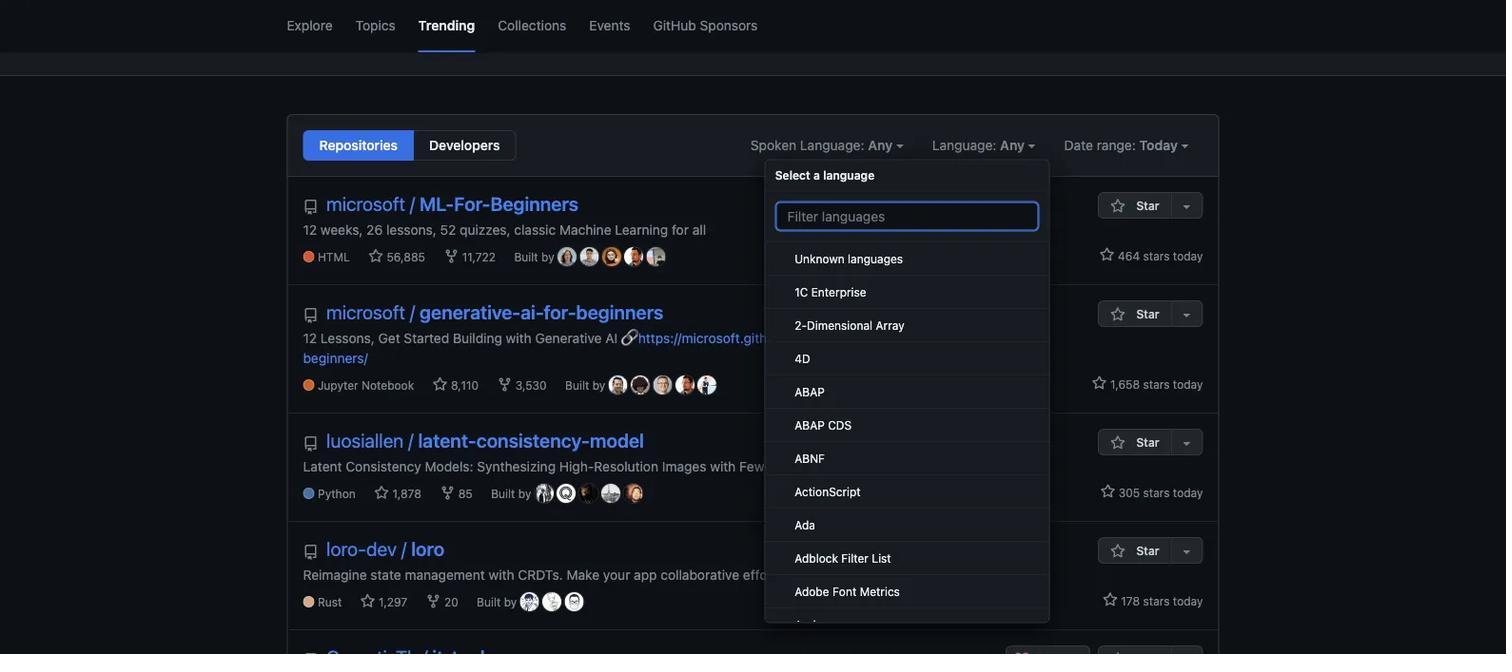 Task type: describe. For each thing, give the bounding box(es) containing it.
today.
[[921, 7, 963, 25]]

by for beginners
[[541, 251, 554, 264]]

12 weeks, 26 lessons, 52 quizzes, classic machine learning for all
[[303, 222, 706, 237]]

star image for 1,297
[[360, 594, 376, 610]]

unknown languages
[[794, 252, 903, 265]]

/ for ml-for-beginners
[[410, 193, 415, 215]]

make
[[567, 567, 600, 583]]

luosiallen / latent-consistency-model
[[326, 430, 644, 452]]

star image up 178
[[1111, 544, 1126, 560]]

/ right 'dev'
[[401, 538, 407, 560]]

loro
[[411, 538, 445, 560]]

all
[[692, 222, 706, 237]]

microsoft for microsoft / ml-for-beginners
[[326, 193, 405, 215]]

@imsingee image
[[565, 593, 584, 612]]

state
[[371, 567, 401, 583]]

2 any from the left
[[1000, 137, 1025, 153]]

56,885
[[384, 251, 425, 264]]

heart image
[[1014, 652, 1029, 655]]

repo image for luosiallen / latent-consistency-model
[[303, 437, 318, 452]]

developers link
[[413, 130, 516, 161]]

generative
[[535, 330, 602, 346]]

date range: today
[[1064, 137, 1181, 153]]

ai- inside https://microsoft.github.io/generative-ai-for- beginners/
[[872, 330, 888, 346]]

star for model
[[1137, 436, 1159, 449]]

learning
[[615, 222, 668, 237]]

🔗
[[621, 330, 635, 346]]

consistency
[[346, 459, 421, 474]]

ai
[[605, 330, 618, 346]]

built by right "20"
[[477, 596, 520, 610]]

loro-
[[326, 538, 366, 560]]

https://microsoft.github.io/generative-ai-for- beginners/ link
[[303, 330, 911, 366]]

4 stars from the top
[[1143, 595, 1170, 608]]

built for consistency-
[[491, 488, 515, 501]]

quizzes,
[[460, 222, 511, 237]]

11,722
[[459, 251, 496, 264]]

@softchris image for microsoft / ml-for-beginners
[[624, 247, 643, 266]]

built for for-
[[514, 251, 538, 264]]

language
[[823, 169, 875, 182]]

@leeeon233 image
[[542, 593, 562, 612]]

1 any from the left
[[868, 137, 893, 153]]

today for beginners
[[1173, 249, 1203, 263]]

178
[[1121, 595, 1140, 608]]

star for beginners
[[1137, 199, 1159, 212]]

for- inside https://microsoft.github.io/generative-ai-for- beginners/
[[888, 330, 911, 346]]

events link
[[589, 0, 630, 52]]

built for ai-
[[565, 379, 589, 393]]

@kinfey image
[[698, 376, 717, 395]]

inference
[[803, 459, 860, 474]]

star image up 464
[[1111, 199, 1126, 214]]

adobe font metrics
[[794, 585, 900, 598]]

12 lessons, get started building with generative ai 🔗
[[303, 330, 638, 346]]

events
[[589, 17, 630, 33]]

52
[[440, 222, 456, 237]]

4 today from the top
[[1173, 595, 1203, 608]]

jupyter notebook
[[318, 379, 414, 393]]

star image up 305
[[1111, 436, 1126, 451]]

dev
[[366, 538, 397, 560]]

@luosiallen image
[[535, 484, 554, 503]]

the
[[611, 7, 633, 25]]

1,297
[[376, 596, 407, 610]]

what
[[574, 7, 607, 25]]

abap link
[[766, 375, 1049, 409]]

loro-dev / loro
[[326, 538, 445, 560]]

fork image
[[444, 249, 459, 264]]

3,530
[[512, 379, 547, 393]]

filter
[[841, 551, 868, 565]]

synthesizing
[[477, 459, 556, 474]]

select a language
[[775, 169, 875, 182]]

star image for 305 stars today
[[1100, 484, 1115, 500]]

topics
[[356, 17, 396, 33]]

started
[[404, 330, 449, 346]]

collections link
[[498, 0, 566, 52]]

beginners/
[[303, 350, 368, 366]]

@zxch3n image
[[520, 593, 539, 612]]

add this repository to a list image for latent-consistency-model
[[1179, 436, 1195, 451]]

abnf link
[[766, 442, 1049, 475]]

python
[[318, 488, 356, 501]]

dimensional
[[806, 318, 872, 332]]

weeks,
[[321, 222, 363, 237]]

spoken language: any
[[751, 137, 896, 153]]

@john0isaac image
[[609, 376, 628, 395]]

range:
[[1097, 137, 1136, 153]]

built by for model
[[491, 488, 535, 501]]

1 language: from the left
[[800, 137, 864, 153]]

85
[[455, 488, 473, 501]]

your
[[603, 567, 630, 583]]

jupyter
[[318, 379, 358, 393]]

@minwook shin image
[[647, 247, 666, 266]]

repo image for loro-dev / loro
[[303, 545, 318, 560]]

developers
[[429, 137, 500, 153]]

4d
[[794, 352, 810, 365]]

font
[[832, 585, 856, 598]]

management
[[405, 567, 485, 583]]

2 language: from the left
[[932, 137, 997, 153]]

star button for model
[[1098, 429, 1171, 456]]

few-
[[739, 459, 771, 474]]

@akx image
[[624, 484, 643, 503]]

models:
[[425, 459, 473, 474]]

1 vertical spatial with
[[710, 459, 736, 474]]

1c
[[794, 285, 808, 298]]

today for model
[[1173, 486, 1203, 500]]

latent consistency models: synthesizing high-resolution images with few-step inference
[[303, 459, 860, 474]]

trending link
[[418, 0, 475, 52]]

images
[[662, 459, 706, 474]]

github sponsors
[[653, 17, 758, 33]]

fork image for loro
[[426, 594, 441, 610]]

11,722 link
[[444, 249, 496, 266]]

305 stars today
[[1115, 486, 1203, 500]]

star image for 56,885
[[368, 249, 384, 264]]

github sponsors link
[[653, 0, 758, 52]]

1,297 link
[[360, 594, 407, 612]]

see
[[543, 7, 570, 25]]

adblock filter list
[[794, 551, 891, 565]]

today
[[1139, 137, 1178, 153]]

12 for microsoft / ml-for-beginners
[[303, 222, 317, 237]]

abnf
[[794, 452, 824, 465]]

star image down 464
[[1111, 307, 1126, 323]]

85 link
[[440, 486, 473, 503]]

add this repository to a list image for loro
[[1179, 544, 1195, 560]]

by for model
[[518, 488, 531, 501]]

enterprise
[[811, 285, 866, 298]]

collaborative
[[661, 567, 739, 583]]

2 vertical spatial with
[[489, 567, 514, 583]]

stars for for-
[[1143, 378, 1170, 391]]

unknown
[[794, 252, 844, 265]]

star image for 464 stars today
[[1100, 247, 1115, 263]]

12 for microsoft / generative-ai-for-beginners
[[303, 330, 317, 346]]

built by for beginners
[[514, 251, 558, 264]]

get
[[378, 330, 400, 346]]

@mjpyeon image
[[579, 484, 598, 503]]

adblock filter list link
[[766, 542, 1049, 575]]

adblock
[[794, 551, 838, 565]]

fork image for consistency-
[[440, 486, 455, 501]]

56,885 link
[[368, 249, 425, 266]]

select
[[775, 169, 811, 182]]

reimagine state management with crdts. make your app collaborative effortlessly.
[[303, 567, 814, 583]]

@softchris image for microsoft / generative-ai-for-beginners
[[675, 376, 694, 395]]



Task type: vqa. For each thing, say whether or not it's contained in the screenshot.
Markdown is supported
no



Task type: locate. For each thing, give the bounding box(es) containing it.
language: any
[[932, 137, 1028, 153]]

@softchris image right @leestott icon at the left of the page
[[675, 376, 694, 395]]

built right "20"
[[477, 596, 501, 610]]

star
[[1137, 199, 1159, 212], [1137, 307, 1159, 321], [1137, 436, 1159, 449], [1137, 544, 1159, 558]]

abap cds link
[[766, 409, 1049, 442]]

1 horizontal spatial @softchris image
[[675, 376, 694, 395]]

list
[[871, 551, 891, 565]]

abap for abap
[[794, 385, 824, 398]]

https://microsoft.github.io/generative-ai-for- beginners/
[[303, 330, 911, 366]]

star image left 464
[[1100, 247, 1115, 263]]

adobe
[[794, 585, 829, 598]]

star image for 1,878
[[374, 486, 389, 501]]

for- up generative
[[544, 301, 576, 324]]

0 horizontal spatial ai-
[[521, 301, 544, 324]]

2 repo image from the top
[[303, 437, 318, 452]]

abap left cds
[[794, 418, 824, 432]]

classic
[[514, 222, 556, 237]]

2 star from the top
[[1137, 307, 1159, 321]]

spoken
[[751, 137, 797, 153]]

1 horizontal spatial language:
[[932, 137, 997, 153]]

star button
[[1098, 192, 1171, 219], [1098, 301, 1171, 327], [1098, 429, 1171, 456], [1098, 538, 1171, 564]]

reimagine
[[303, 567, 367, 583]]

0 vertical spatial abap
[[794, 385, 824, 398]]

fork image right the 8,110
[[497, 377, 512, 393]]

stars right 305
[[1143, 486, 1170, 500]]

language: up type or choose a language text box
[[932, 137, 997, 153]]

ai- up generative
[[521, 301, 544, 324]]

1 add this repository to a list image from the top
[[1179, 436, 1195, 451]]

today right 1,658
[[1173, 378, 1203, 391]]

latent
[[303, 459, 342, 474]]

star image down 26
[[368, 249, 384, 264]]

20
[[441, 596, 458, 610]]

1 repo image from the top
[[303, 308, 318, 324]]

built down classic
[[514, 251, 538, 264]]

built
[[514, 251, 538, 264], [565, 379, 589, 393], [491, 488, 515, 501], [477, 596, 501, 610]]

2 stars from the top
[[1143, 378, 1170, 391]]

add this repository to a list image for ml-for-beginners
[[1179, 199, 1195, 214]]

today right 464
[[1173, 249, 1203, 263]]

today for for-
[[1173, 378, 1203, 391]]

1 vertical spatial abap
[[794, 418, 824, 432]]

for
[[672, 222, 689, 237]]

1 star button from the top
[[1098, 192, 1171, 219]]

star image
[[1111, 199, 1126, 214], [1111, 436, 1126, 451], [374, 486, 389, 501], [1103, 593, 1118, 608], [360, 594, 376, 610]]

1 horizontal spatial for-
[[888, 330, 911, 346]]

1 12 from the top
[[303, 222, 317, 237]]

4 star button from the top
[[1098, 538, 1171, 564]]

repo image for microsoft / generative-ai-for-beginners
[[303, 308, 318, 324]]

star image inside 56,885 link
[[368, 249, 384, 264]]

any left date
[[1000, 137, 1025, 153]]

microsoft for microsoft / generative-ai-for-beginners
[[326, 301, 405, 324]]

microsoft up lessons,
[[326, 301, 405, 324]]

@tyq1024 image
[[557, 484, 576, 503]]

12
[[303, 222, 317, 237], [303, 330, 317, 346]]

@chenxwh image
[[601, 484, 620, 503]]

0 vertical spatial repo image
[[303, 200, 318, 215]]

0 horizontal spatial language:
[[800, 137, 864, 153]]

star down the 464 stars today
[[1137, 307, 1159, 321]]

star image left 305
[[1100, 484, 1115, 500]]

star image for 178 stars today
[[1103, 593, 1118, 608]]

built left @john0isaac icon
[[565, 379, 589, 393]]

agda link
[[766, 609, 1049, 642]]

1 star from the top
[[1137, 199, 1159, 212]]

stars right 178
[[1143, 595, 1170, 608]]

2 vertical spatial fork image
[[426, 594, 441, 610]]

464 stars today
[[1115, 249, 1203, 263]]

1 vertical spatial add this repository to a list image
[[1179, 544, 1195, 560]]

20 link
[[426, 594, 458, 612]]

lessons,
[[386, 222, 437, 237]]

latent-
[[418, 430, 476, 452]]

stars right 1,658
[[1143, 378, 1170, 391]]

1 microsoft from the top
[[326, 193, 405, 215]]

most
[[785, 7, 820, 25]]

3,530 link
[[497, 377, 547, 395]]

built by for for-
[[565, 379, 609, 393]]

@softchris image right "@vidushi gupta" image
[[624, 247, 643, 266]]

https://microsoft.github.io/generative-
[[638, 330, 872, 346]]

luosiallen
[[326, 430, 404, 452]]

built by down classic
[[514, 251, 558, 264]]

with down microsoft / generative-ai-for-beginners
[[506, 330, 532, 346]]

by left @luosiallen icon
[[518, 488, 531, 501]]

generative-
[[420, 301, 521, 324]]

high-
[[559, 459, 594, 474]]

community
[[690, 7, 766, 25]]

resolution
[[594, 459, 659, 474]]

with
[[506, 330, 532, 346], [710, 459, 736, 474], [489, 567, 514, 583]]

stars for beginners
[[1143, 249, 1170, 263]]

fork image inside 20 link
[[426, 594, 441, 610]]

0 vertical spatial @softchris image
[[624, 247, 643, 266]]

fork image inside "85" "link"
[[440, 486, 455, 501]]

abap for abap cds
[[794, 418, 824, 432]]

@softchris image
[[624, 247, 643, 266], [675, 376, 694, 395]]

0 vertical spatial repo image
[[303, 308, 318, 324]]

ai-
[[521, 301, 544, 324], [872, 330, 888, 346]]

app
[[634, 567, 657, 583]]

/ up started
[[410, 301, 415, 324]]

ai- right dimensional
[[872, 330, 888, 346]]

2 add this repository to a list image from the top
[[1179, 544, 1195, 560]]

2 add this repository to a list image from the top
[[1179, 307, 1195, 323]]

0 vertical spatial with
[[506, 330, 532, 346]]

1 vertical spatial repo image
[[303, 545, 318, 560]]

add this repository to a list image up the 464 stars today
[[1179, 199, 1195, 214]]

topics link
[[356, 0, 396, 52]]

star button for beginners
[[1098, 192, 1171, 219]]

metrics
[[859, 585, 900, 598]]

repo image
[[303, 200, 318, 215], [303, 545, 318, 560]]

star button up 305
[[1098, 429, 1171, 456]]

repo image for microsoft / ml-for-beginners
[[303, 200, 318, 215]]

star button up 464
[[1098, 192, 1171, 219]]

today
[[1173, 249, 1203, 263], [1173, 378, 1203, 391], [1173, 486, 1203, 500], [1173, 595, 1203, 608]]

built for loro
[[477, 596, 501, 610]]

by left @zxch3n icon
[[504, 596, 517, 610]]

star up 305 stars today
[[1137, 436, 1159, 449]]

by for for-
[[592, 379, 605, 393]]

3 stars from the top
[[1143, 486, 1170, 500]]

0 horizontal spatial for-
[[544, 301, 576, 324]]

star image down started
[[433, 377, 448, 393]]

add this repository to a list image up 178 stars today
[[1179, 544, 1195, 560]]

built by down https://microsoft.github.io/generative-ai-for- beginners/
[[565, 379, 609, 393]]

3 star button from the top
[[1098, 429, 1171, 456]]

stars
[[1143, 249, 1170, 263], [1143, 378, 1170, 391], [1143, 486, 1170, 500], [1143, 595, 1170, 608]]

by
[[541, 251, 554, 264], [592, 379, 605, 393], [518, 488, 531, 501], [504, 596, 517, 610]]

excited
[[824, 7, 874, 25]]

305
[[1119, 486, 1140, 500]]

by left @john0isaac icon
[[592, 379, 605, 393]]

add this repository to a list image for generative-ai-for-beginners
[[1179, 307, 1195, 323]]

1 vertical spatial for-
[[888, 330, 911, 346]]

unknown languages link
[[766, 242, 1049, 275]]

star for for-
[[1137, 307, 1159, 321]]

2 today from the top
[[1173, 378, 1203, 391]]

2 12 from the top
[[303, 330, 317, 346]]

today right 178
[[1173, 595, 1203, 608]]

star this repository image
[[1111, 653, 1126, 655]]

/ left the latent-
[[408, 430, 414, 452]]

4d link
[[766, 342, 1049, 375]]

1,658 stars today
[[1107, 378, 1203, 391]]

ml-
[[420, 193, 454, 215]]

repo image
[[303, 308, 318, 324], [303, 437, 318, 452]]

2 star button from the top
[[1098, 301, 1171, 327]]

3 star from the top
[[1137, 436, 1159, 449]]

1 vertical spatial @softchris image
[[675, 376, 694, 395]]

/ left ml-
[[410, 193, 415, 215]]

1 vertical spatial repo image
[[303, 437, 318, 452]]

0 vertical spatial add this repository to a list image
[[1179, 199, 1195, 214]]

for- down 1c enterprise link
[[888, 330, 911, 346]]

1 today from the top
[[1173, 249, 1203, 263]]

repo image up html
[[303, 200, 318, 215]]

star button down 464
[[1098, 301, 1171, 327]]

language: up select a language
[[800, 137, 864, 153]]

fork image down 'management'
[[426, 594, 441, 610]]

26
[[367, 222, 383, 237]]

built by
[[514, 251, 558, 264], [565, 379, 609, 393], [491, 488, 535, 501], [477, 596, 520, 610]]

@hereje image
[[580, 247, 599, 266]]

2 repo image from the top
[[303, 545, 318, 560]]

0 vertical spatial fork image
[[497, 377, 512, 393]]

0 vertical spatial add this repository to a list image
[[1179, 436, 1195, 451]]

by left '@jlooper' 'icon'
[[541, 251, 554, 264]]

0 horizontal spatial @softchris image
[[624, 247, 643, 266]]

@vidushi gupta image
[[602, 247, 621, 266]]

1 vertical spatial microsoft
[[326, 301, 405, 324]]

2-dimensional array
[[794, 318, 904, 332]]

star image for 8,110
[[433, 377, 448, 393]]

star image left 178
[[1103, 593, 1118, 608]]

menu
[[765, 159, 1050, 655]]

0 vertical spatial 12
[[303, 222, 317, 237]]

1 vertical spatial 12
[[303, 330, 317, 346]]

star image inside 1,297 link
[[360, 594, 376, 610]]

1c enterprise
[[794, 285, 866, 298]]

star up 178 stars today
[[1137, 544, 1159, 558]]

1 vertical spatial ai-
[[872, 330, 888, 346]]

any up the language
[[868, 137, 893, 153]]

html
[[318, 251, 350, 264]]

0 vertical spatial for-
[[544, 301, 576, 324]]

1 add this repository to a list image from the top
[[1179, 199, 1195, 214]]

1,878 link
[[374, 486, 421, 503]]

fork image inside "3,530" link
[[497, 377, 512, 393]]

8,110
[[448, 379, 479, 393]]

178 stars today
[[1118, 595, 1203, 608]]

star image down consistency at the bottom left of the page
[[374, 486, 389, 501]]

3 today from the top
[[1173, 486, 1203, 500]]

1 repo image from the top
[[303, 200, 318, 215]]

menu containing select a language
[[765, 159, 1050, 655]]

464
[[1118, 249, 1140, 263]]

model
[[590, 430, 644, 452]]

with left crdts.
[[489, 567, 514, 583]]

star image
[[1100, 247, 1115, 263], [368, 249, 384, 264], [1111, 307, 1126, 323], [1092, 376, 1107, 391], [433, 377, 448, 393], [1100, 484, 1115, 500], [1111, 544, 1126, 560]]

github
[[637, 7, 686, 25], [653, 17, 696, 33]]

1 vertical spatial add this repository to a list image
[[1179, 307, 1195, 323]]

star image down state
[[360, 594, 376, 610]]

built down synthesizing
[[491, 488, 515, 501]]

repo image up reimagine
[[303, 545, 318, 560]]

microsoft
[[326, 193, 405, 215], [326, 301, 405, 324]]

fork image
[[497, 377, 512, 393], [440, 486, 455, 501], [426, 594, 441, 610]]

/ for latent-consistency-model
[[408, 430, 414, 452]]

is
[[770, 7, 781, 25]]

star image left 1,658
[[1092, 376, 1107, 391]]

ada
[[794, 518, 815, 531]]

add this repository to a list image
[[1179, 199, 1195, 214], [1179, 307, 1195, 323]]

12 up beginners/
[[303, 330, 317, 346]]

add this repository to a list image up 305 stars today
[[1179, 436, 1195, 451]]

0 vertical spatial microsoft
[[326, 193, 405, 215]]

2 abap from the top
[[794, 418, 824, 432]]

add this repository to a list image down the 464 stars today
[[1179, 307, 1195, 323]]

today right 305
[[1173, 486, 1203, 500]]

sponsors
[[700, 17, 758, 33]]

stars for model
[[1143, 486, 1170, 500]]

12 left 'weeks,'
[[303, 222, 317, 237]]

@koreyspace image
[[631, 376, 650, 395]]

date
[[1064, 137, 1093, 153]]

2 microsoft from the top
[[326, 301, 405, 324]]

1 abap from the top
[[794, 385, 824, 398]]

/
[[410, 193, 415, 215], [410, 301, 415, 324], [408, 430, 414, 452], [401, 538, 407, 560]]

star image inside 1,878 link
[[374, 486, 389, 501]]

Type or choose a language text field
[[775, 201, 1040, 232]]

machine
[[559, 222, 611, 237]]

1 stars from the top
[[1143, 249, 1170, 263]]

stars right 464
[[1143, 249, 1170, 263]]

1,658
[[1111, 378, 1140, 391]]

a
[[814, 169, 820, 182]]

2-dimensional array link
[[766, 309, 1049, 342]]

add this repository to a list image
[[1179, 436, 1195, 451], [1179, 544, 1195, 560]]

star up the 464 stars today
[[1137, 199, 1159, 212]]

explore
[[287, 17, 333, 33]]

fork image down models:
[[440, 486, 455, 501]]

8,110 link
[[433, 377, 479, 395]]

abap down 4d
[[794, 385, 824, 398]]

actionscript
[[794, 485, 860, 498]]

fork image for ai-
[[497, 377, 512, 393]]

star button for for-
[[1098, 301, 1171, 327]]

repo image up beginners/
[[303, 308, 318, 324]]

microsoft up 26
[[326, 193, 405, 215]]

repo image up "latent"
[[303, 437, 318, 452]]

/ for generative-ai-for-beginners
[[410, 301, 415, 324]]

built by down synthesizing
[[491, 488, 535, 501]]

1 horizontal spatial any
[[1000, 137, 1025, 153]]

1 horizontal spatial ai-
[[872, 330, 888, 346]]

for-
[[454, 193, 491, 215]]

0 horizontal spatial any
[[868, 137, 893, 153]]

1c enterprise link
[[766, 275, 1049, 309]]

actionscript link
[[766, 475, 1049, 509]]

with left few-
[[710, 459, 736, 474]]

language:
[[800, 137, 864, 153], [932, 137, 997, 153]]

@leestott image
[[653, 376, 672, 395]]

any
[[868, 137, 893, 153], [1000, 137, 1025, 153]]

see what the github community is most excited about today.
[[543, 7, 963, 25]]

consistency-
[[476, 430, 590, 452]]

1,878
[[389, 488, 421, 501]]

0 vertical spatial ai-
[[521, 301, 544, 324]]

star image inside '8,110' link
[[433, 377, 448, 393]]

4 star from the top
[[1137, 544, 1159, 558]]

1 vertical spatial fork image
[[440, 486, 455, 501]]

star button up 178
[[1098, 538, 1171, 564]]

star image for 1,658 stars today
[[1092, 376, 1107, 391]]

@jlooper image
[[558, 247, 577, 266]]



